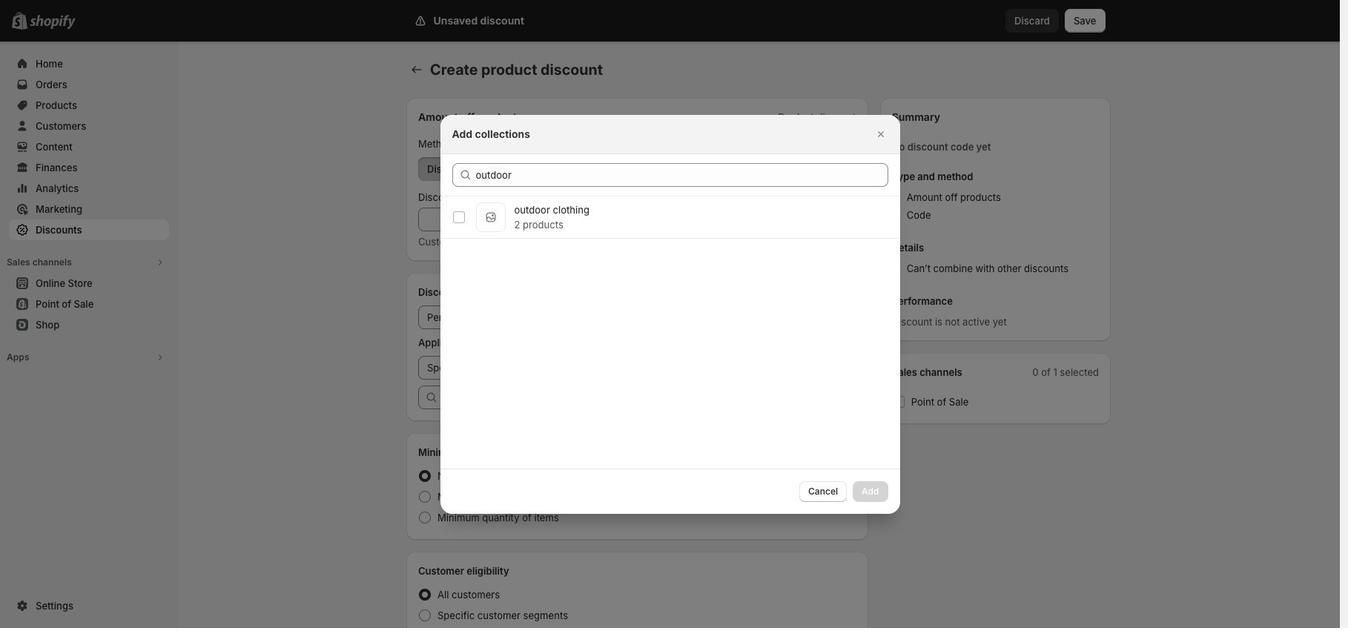 Task type: vqa. For each thing, say whether or not it's contained in the screenshot.
dialog
yes



Task type: locate. For each thing, give the bounding box(es) containing it.
shopify image
[[30, 15, 76, 30]]

dialog
[[0, 115, 1341, 514]]



Task type: describe. For each thing, give the bounding box(es) containing it.
Search collections text field
[[476, 163, 888, 187]]



